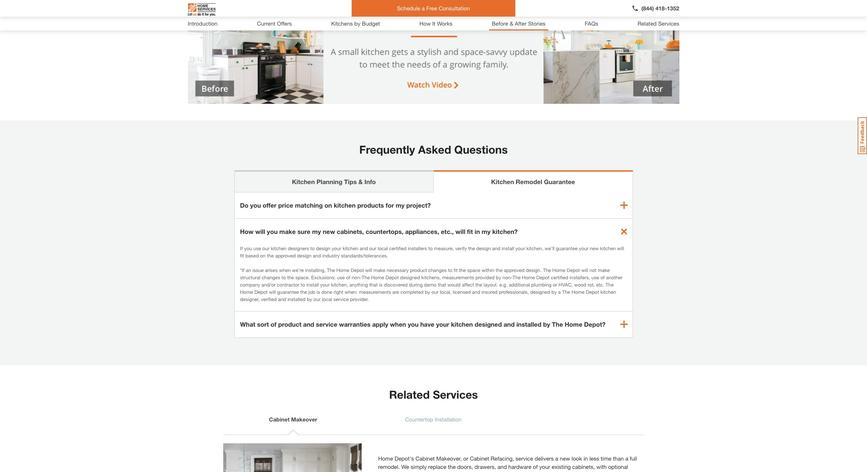 Task type: describe. For each thing, give the bounding box(es) containing it.
designer,
[[240, 296, 260, 302]]

apply
[[372, 321, 389, 328]]

another
[[606, 275, 623, 280]]

418-
[[656, 5, 667, 11]]

installation
[[435, 416, 462, 423]]

will left not on the bottom right
[[582, 267, 589, 273]]

countertop installation
[[405, 416, 462, 423]]

(844) 418-1352 link
[[632, 4, 680, 12]]

during
[[409, 282, 423, 288]]

makeover
[[291, 416, 317, 423]]

space.
[[295, 275, 310, 280]]

warranties
[[339, 321, 371, 328]]

sure
[[298, 228, 311, 235]]

current
[[257, 20, 276, 27]]

refacing,
[[491, 455, 514, 462]]

and down the doors,
[[468, 472, 477, 472]]

would
[[448, 282, 461, 288]]

shelves,
[[517, 472, 537, 472]]

and right verified
[[278, 296, 286, 302]]

local inside the if you use our kitchen designers to design your kitchen and our local certified installers to measure, verify the design and install your kitchen, we'll guarantee your new kitchen will fit based on the approved design and industry standards/tolerances.
[[378, 245, 388, 251]]

1 vertical spatial service
[[316, 321, 338, 328]]

0 vertical spatial cabinets,
[[337, 228, 364, 235]]

kitchen planning tips & info
[[292, 178, 376, 186]]

more.
[[549, 472, 564, 472]]

measure,
[[434, 245, 454, 251]]

0 horizontal spatial changes
[[262, 275, 280, 280]]

0 horizontal spatial designed
[[400, 275, 420, 280]]

such
[[403, 472, 415, 472]]

of inside home depot's cabinet makeover, or cabinet refacing, service delivers a new look in less time than a full remodel. we simply replace the doors, drawers, and hardware of your existing cabinets, with optional upgrades such as soft-close hinges and slides, pull-out shelves, and more. plus we can install a n
[[533, 464, 538, 470]]

1 horizontal spatial on
[[325, 201, 332, 209]]

new inside home depot's cabinet makeover, or cabinet refacing, service delivers a new look in less time than a full remodel. we simply replace the doors, drawers, and hardware of your existing cabinets, with optional upgrades such as soft-close hinges and slides, pull-out shelves, and more. plus we can install a n
[[560, 455, 570, 462]]

0 horizontal spatial my
[[312, 228, 321, 235]]

you down offer on the top
[[267, 228, 278, 235]]

schedule a free consultation button
[[352, 0, 516, 17]]

pull-
[[496, 472, 507, 472]]

to up "contractor"
[[282, 275, 286, 280]]

1 that from the left
[[369, 282, 378, 288]]

kitchen inside the *if an issue arises when we're installing, the home depot will make necessary product changes to fit the space within the approved design. the home depot will not make structural changes to the space. exclusions: use of non-the home depot designed kitchens, measurements provided by non-the home depot certified installers, use of another company and/or contractor to install your kitchen, anything that is discovered during demo that would affect the layout. e.g. additional plumbing or hvac, wood rot, etc. the home depot will guarantee the job is done right when: measurements are completed by our local, licensed and insured professionals, designed by a the home depot kitchen designer, verified and installed by our local service provider.
[[601, 289, 616, 295]]

installing,
[[305, 267, 326, 273]]

1 horizontal spatial my
[[396, 201, 405, 209]]

have
[[420, 321, 435, 328]]

and up the pull-
[[498, 464, 507, 470]]

home down wood
[[572, 289, 585, 295]]

the left job
[[300, 289, 307, 295]]

will up based
[[255, 228, 265, 235]]

delivers
[[535, 455, 554, 462]]

optional
[[609, 464, 628, 470]]

planning
[[317, 178, 343, 186]]

0 horizontal spatial in
[[475, 228, 480, 235]]

depot?
[[584, 321, 606, 328]]

the up "contractor"
[[287, 275, 294, 280]]

approved inside the *if an issue arises when we're installing, the home depot will make necessary product changes to fit the space within the approved design. the home depot will not make structural changes to the space. exclusions: use of non-the home depot designed kitchens, measurements provided by non-the home depot certified installers, use of another company and/or contractor to install your kitchen, anything that is discovered during demo that would affect the layout. e.g. additional plumbing or hvac, wood rot, etc. the home depot will guarantee the job is done right when: measurements are completed by our local, licensed and insured professionals, designed by a the home depot kitchen designer, verified and installed by our local service provider.
[[504, 267, 525, 273]]

kitchen down licensed at the right bottom
[[451, 321, 473, 328]]

licensed
[[453, 289, 471, 295]]

local,
[[440, 289, 452, 295]]

right
[[334, 289, 344, 295]]

depot down rot, at the bottom right of the page
[[586, 289, 599, 295]]

how for how will you make sure my new cabinets, countertops, appliances, etc., will fit in my kitchen?
[[240, 228, 254, 235]]

0 horizontal spatial make
[[280, 228, 296, 235]]

rot,
[[588, 282, 595, 288]]

of right sort
[[271, 321, 277, 328]]

kitchen, inside the if you use our kitchen designers to design your kitchen and our local certified installers to measure, verify the design and install your kitchen, we'll guarantee your new kitchen will fit based on the approved design and industry standards/tolerances.
[[527, 245, 544, 251]]

kitchen, inside the *if an issue arises when we're installing, the home depot will make necessary product changes to fit the space within the approved design. the home depot will not make structural changes to the space. exclusions: use of non-the home depot designed kitchens, measurements provided by non-the home depot certified installers, use of another company and/or contractor to install your kitchen, anything that is discovered during demo that would affect the layout. e.g. additional plumbing or hvac, wood rot, etc. the home depot will guarantee the job is done right when: measurements are completed by our local, licensed and insured professionals, designed by a the home depot kitchen designer, verified and installed by our local service provider.
[[331, 282, 348, 288]]

2 non- from the left
[[503, 275, 513, 280]]

depot down and/or on the bottom left of page
[[255, 289, 268, 295]]

what
[[240, 321, 256, 328]]

*if
[[240, 267, 245, 273]]

guarantee inside the *if an issue arises when we're installing, the home depot will make necessary product changes to fit the space within the approved design. the home depot will not make structural changes to the space. exclusions: use of non-the home depot designed kitchens, measurements provided by non-the home depot certified installers, use of another company and/or contractor to install your kitchen, anything that is discovered during demo that would affect the layout. e.g. additional plumbing or hvac, wood rot, etc. the home depot will guarantee the job is done right when: measurements are completed by our local, licensed and insured professionals, designed by a the home depot kitchen designer, verified and installed by our local service provider.
[[277, 289, 299, 295]]

a up existing
[[556, 455, 559, 462]]

and/or
[[262, 282, 276, 288]]

home depot's cabinet makeover, or cabinet refacing, service delivers a new look in less time than a full remodel. we simply replace the doors, drawers, and hardware of your existing cabinets, with optional upgrades such as soft-close hinges and slides, pull-out shelves, and more. plus we can install a n
[[378, 455, 642, 472]]

will right etc.,
[[456, 228, 466, 235]]

fit inside the *if an issue arises when we're installing, the home depot will make necessary product changes to fit the space within the approved design. the home depot will not make structural changes to the space. exclusions: use of non-the home depot designed kitchens, measurements provided by non-the home depot certified installers, use of another company and/or contractor to install your kitchen, anything that is discovered during demo that would affect the layout. e.g. additional plumbing or hvac, wood rot, etc. the home depot will guarantee the job is done right when: measurements are completed by our local, licensed and insured professionals, designed by a the home depot kitchen designer, verified and installed by our local service provider.
[[454, 267, 458, 273]]

and up standards/tolerances.
[[360, 245, 368, 251]]

and down kitchen?
[[492, 245, 501, 251]]

1 horizontal spatial design
[[316, 245, 331, 251]]

kitchen for kitchen remodel guarantee
[[491, 178, 514, 186]]

to down space.
[[301, 282, 305, 288]]

1 horizontal spatial related services
[[638, 20, 680, 27]]

industry
[[323, 253, 340, 259]]

1 horizontal spatial measurements
[[442, 275, 474, 280]]

2 horizontal spatial my
[[482, 228, 491, 235]]

done
[[322, 289, 332, 295]]

schedule
[[397, 5, 420, 11]]

2 horizontal spatial fit
[[467, 228, 473, 235]]

time
[[601, 455, 612, 462]]

tips
[[344, 178, 357, 186]]

1352
[[667, 5, 680, 11]]

how it works
[[420, 20, 453, 27]]

affect
[[462, 282, 474, 288]]

1 horizontal spatial use
[[337, 275, 345, 280]]

doors,
[[457, 464, 473, 470]]

replace
[[428, 464, 447, 470]]

product inside the *if an issue arises when we're installing, the home depot will make necessary product changes to fit the space within the approved design. the home depot will not make structural changes to the space. exclusions: use of non-the home depot designed kitchens, measurements provided by non-the home depot certified installers, use of another company and/or contractor to install your kitchen, anything that is discovered during demo that would affect the layout. e.g. additional plumbing or hvac, wood rot, etc. the home depot will guarantee the job is done right when: measurements are completed by our local, licensed and insured professionals, designed by a the home depot kitchen designer, verified and installed by our local service provider.
[[410, 267, 427, 273]]

of up etc. on the right of page
[[601, 275, 605, 280]]

the right verify
[[468, 245, 475, 251]]

our down job
[[314, 296, 321, 302]]

hardware
[[509, 464, 532, 470]]

0 horizontal spatial services
[[433, 388, 478, 401]]

1 vertical spatial measurements
[[359, 289, 391, 295]]

your down kitchen?
[[516, 245, 525, 251]]

cabinets, inside home depot's cabinet makeover, or cabinet refacing, service delivers a new look in less time than a full remodel. we simply replace the doors, drawers, and hardware of your existing cabinets, with optional upgrades such as soft-close hinges and slides, pull-out shelves, and more. plus we can install a n
[[573, 464, 595, 470]]

look
[[572, 455, 582, 462]]

you right do
[[250, 201, 261, 209]]

demo
[[424, 282, 437, 288]]

the left the space
[[459, 267, 466, 273]]

kitchen down tips
[[334, 201, 356, 209]]

on inside the if you use our kitchen designers to design your kitchen and our local certified installers to measure, verify the design and install your kitchen, we'll guarantee your new kitchen will fit based on the approved design and industry standards/tolerances.
[[260, 253, 266, 259]]

1 vertical spatial &
[[359, 178, 363, 186]]

kitchens by budget
[[331, 20, 380, 27]]

and down 'affect'
[[472, 289, 480, 295]]

makeover,
[[437, 455, 462, 462]]

and down job
[[303, 321, 314, 328]]

the right within
[[496, 267, 503, 273]]

depot up installers,
[[567, 267, 580, 273]]

or inside home depot's cabinet makeover, or cabinet refacing, service delivers a new look in less time than a full remodel. we simply replace the doors, drawers, and hardware of your existing cabinets, with optional upgrades such as soft-close hinges and slides, pull-out shelves, and more. plus we can install a n
[[464, 455, 469, 462]]

your inside home depot's cabinet makeover, or cabinet refacing, service delivers a new look in less time than a full remodel. we simply replace the doors, drawers, and hardware of your existing cabinets, with optional upgrades such as soft-close hinges and slides, pull-out shelves, and more. plus we can install a n
[[540, 464, 550, 470]]

fit inside the if you use our kitchen designers to design your kitchen and our local certified installers to measure, verify the design and install your kitchen, we'll guarantee your new kitchen will fit based on the approved design and industry standards/tolerances.
[[240, 253, 244, 259]]

use inside the if you use our kitchen designers to design your kitchen and our local certified installers to measure, verify the design and install your kitchen, we'll guarantee your new kitchen will fit based on the approved design and industry standards/tolerances.
[[253, 245, 261, 251]]

kitchen left designers
[[271, 245, 287, 251]]

to right the installers
[[429, 245, 433, 251]]

you left the have at the bottom
[[408, 321, 419, 328]]

offer
[[263, 201, 277, 209]]

kitchens,
[[422, 275, 441, 280]]

can
[[586, 472, 595, 472]]

a inside the *if an issue arises when we're installing, the home depot will make necessary product changes to fit the space within the approved design. the home depot will not make structural changes to the space. exclusions: use of non-the home depot designed kitchens, measurements provided by non-the home depot certified installers, use of another company and/or contractor to install your kitchen, anything that is discovered during demo that would affect the layout. e.g. additional plumbing or hvac, wood rot, etc. the home depot will guarantee the job is done right when: measurements are completed by our local, licensed and insured professionals, designed by a the home depot kitchen designer, verified and installed by our local service provider.
[[558, 289, 561, 295]]

etc.
[[596, 282, 605, 288]]

countertop
[[405, 416, 433, 423]]

certified inside the if you use our kitchen designers to design your kitchen and our local certified installers to measure, verify the design and install your kitchen, we'll guarantee your new kitchen will fit based on the approved design and industry standards/tolerances.
[[389, 245, 407, 251]]

what sort of product and service warranties apply when you have your kitchen designed and installed by the home depot?
[[240, 321, 606, 328]]

of up anything
[[346, 275, 351, 280]]

arises
[[265, 267, 278, 273]]

service inside home depot's cabinet makeover, or cabinet refacing, service delivers a new look in less time than a full remodel. we simply replace the doors, drawers, and hardware of your existing cabinets, with optional upgrades such as soft-close hinges and slides, pull-out shelves, and more. plus we can install a n
[[516, 455, 533, 462]]

0 horizontal spatial related services
[[389, 388, 478, 401]]

not
[[590, 267, 597, 273]]

your up installers,
[[579, 245, 589, 251]]

0 vertical spatial is
[[379, 282, 383, 288]]

designers
[[288, 245, 309, 251]]

with
[[597, 464, 607, 470]]

if you use our kitchen designers to design your kitchen and our local certified installers to measure, verify the design and install your kitchen, we'll guarantee your new kitchen will fit based on the approved design and industry standards/tolerances.
[[240, 245, 624, 259]]

depot up discovered
[[386, 275, 399, 280]]

install inside the if you use our kitchen designers to design your kitchen and our local certified installers to measure, verify the design and install your kitchen, we'll guarantee your new kitchen will fit based on the approved design and industry standards/tolerances.
[[502, 245, 514, 251]]

for
[[386, 201, 394, 209]]

feedback link image
[[858, 117, 868, 154]]

our down the demo
[[432, 289, 439, 295]]

standards/tolerances.
[[341, 253, 388, 259]]

completed
[[401, 289, 424, 295]]

design.
[[526, 267, 542, 273]]

0 horizontal spatial cabinet
[[269, 416, 290, 423]]

exclusions:
[[311, 275, 336, 280]]

existing
[[552, 464, 571, 470]]

0 vertical spatial related
[[638, 20, 657, 27]]

0 horizontal spatial related
[[389, 388, 430, 401]]

issue
[[253, 267, 264, 273]]

our up standards/tolerances.
[[369, 245, 376, 251]]

hinges
[[450, 472, 467, 472]]

how for how it works
[[420, 20, 431, 27]]

approved inside the if you use our kitchen designers to design your kitchen and our local certified installers to measure, verify the design and install your kitchen, we'll guarantee your new kitchen will fit based on the approved design and industry standards/tolerances.
[[275, 253, 296, 259]]

and left more.
[[538, 472, 548, 472]]

1 horizontal spatial cabinet
[[416, 455, 435, 462]]

1 horizontal spatial designed
[[475, 321, 502, 328]]

offers
[[277, 20, 292, 27]]

kitchen?
[[493, 228, 518, 235]]

0 vertical spatial new
[[323, 228, 335, 235]]

we're
[[292, 267, 304, 273]]

1 horizontal spatial installed
[[517, 321, 542, 328]]

kitchen up the another in the right of the page
[[600, 245, 616, 251]]

will inside the if you use our kitchen designers to design your kitchen and our local certified installers to measure, verify the design and install your kitchen, we'll guarantee your new kitchen will fit based on the approved design and industry standards/tolerances.
[[618, 245, 624, 251]]

upgrades
[[378, 472, 402, 472]]



Task type: locate. For each thing, give the bounding box(es) containing it.
kitchen for kitchen planning tips & info
[[292, 178, 315, 186]]

non- up anything
[[352, 275, 362, 280]]

the
[[327, 267, 335, 273], [543, 267, 551, 273], [362, 275, 370, 280], [513, 275, 521, 280], [606, 282, 614, 288], [562, 289, 570, 295], [552, 321, 563, 328]]

1 vertical spatial related
[[389, 388, 430, 401]]

0 horizontal spatial when
[[279, 267, 291, 273]]

1 vertical spatial services
[[433, 388, 478, 401]]

0 vertical spatial how
[[420, 20, 431, 27]]

and
[[360, 245, 368, 251], [492, 245, 501, 251], [313, 253, 321, 259], [472, 289, 480, 295], [278, 296, 286, 302], [303, 321, 314, 328], [504, 321, 515, 328], [498, 464, 507, 470], [468, 472, 477, 472], [538, 472, 548, 472]]

1 horizontal spatial is
[[379, 282, 383, 288]]

your up industry
[[332, 245, 341, 251]]

and left industry
[[313, 253, 321, 259]]

0 horizontal spatial product
[[278, 321, 302, 328]]

consultation
[[439, 5, 470, 11]]

company
[[240, 282, 260, 288]]

1 horizontal spatial new
[[560, 455, 570, 462]]

we
[[577, 472, 584, 472]]

space
[[467, 267, 481, 273]]

design up industry
[[316, 245, 331, 251]]

1 horizontal spatial changes
[[428, 267, 447, 273]]

1 vertical spatial changes
[[262, 275, 280, 280]]

fit up would
[[454, 267, 458, 273]]

plumbing
[[532, 282, 552, 288]]

depot's
[[395, 455, 414, 462]]

home inside home depot's cabinet makeover, or cabinet refacing, service delivers a new look in less time than a full remodel. we simply replace the doors, drawers, and hardware of your existing cabinets, with optional upgrades such as soft-close hinges and slides, pull-out shelves, and more. plus we can install a n
[[378, 455, 393, 462]]

when right apply
[[390, 321, 406, 328]]

2 horizontal spatial cabinet
[[470, 455, 489, 462]]

info
[[365, 178, 376, 186]]

before
[[492, 20, 508, 27]]

0 vertical spatial measurements
[[442, 275, 474, 280]]

when inside the *if an issue arises when we're installing, the home depot will make necessary product changes to fit the space within the approved design. the home depot will not make structural changes to the space. exclusions: use of non-the home depot designed kitchens, measurements provided by non-the home depot certified installers, use of another company and/or contractor to install your kitchen, anything that is discovered during demo that would affect the layout. e.g. additional plumbing or hvac, wood rot, etc. the home depot will guarantee the job is done right when: measurements are completed by our local, licensed and insured professionals, designed by a the home depot kitchen designer, verified and installed by our local service provider.
[[279, 267, 291, 273]]

kitchen remodel guarantee
[[491, 178, 575, 186]]

out
[[507, 472, 515, 472]]

make left necessary on the left bottom of the page
[[374, 267, 386, 273]]

1 vertical spatial designed
[[531, 289, 550, 295]]

kitchen
[[292, 178, 315, 186], [491, 178, 514, 186]]

will down standards/tolerances.
[[365, 267, 372, 273]]

home up the remodel.
[[378, 455, 393, 462]]

use down not on the bottom right
[[592, 275, 600, 280]]

0 vertical spatial related services
[[638, 20, 680, 27]]

0 vertical spatial guarantee
[[556, 245, 578, 251]]

when left we're
[[279, 267, 291, 273]]

verified
[[261, 296, 277, 302]]

guarantee
[[556, 245, 578, 251], [277, 289, 299, 295]]

of up shelves,
[[533, 464, 538, 470]]

0 vertical spatial kitchen,
[[527, 245, 544, 251]]

2 horizontal spatial new
[[590, 245, 599, 251]]

measurements
[[442, 275, 474, 280], [359, 289, 391, 295]]

install inside home depot's cabinet makeover, or cabinet refacing, service delivers a new look in less time than a full remodel. we simply replace the doors, drawers, and hardware of your existing cabinets, with optional upgrades such as soft-close hinges and slides, pull-out shelves, and more. plus we can install a n
[[597, 472, 611, 472]]

1 horizontal spatial fit
[[454, 267, 458, 273]]

related down (844)
[[638, 20, 657, 27]]

my right sure
[[312, 228, 321, 235]]

0 horizontal spatial new
[[323, 228, 335, 235]]

you inside the if you use our kitchen designers to design your kitchen and our local certified installers to measure, verify the design and install your kitchen, we'll guarantee your new kitchen will fit based on the approved design and industry standards/tolerances.
[[244, 245, 252, 251]]

measurements up 'provider.'
[[359, 289, 391, 295]]

2 vertical spatial install
[[597, 472, 611, 472]]

1 vertical spatial when
[[390, 321, 406, 328]]

*if an issue arises when we're installing, the home depot will make necessary product changes to fit the space within the approved design. the home depot will not make structural changes to the space. exclusions: use of non-the home depot designed kitchens, measurements provided by non-the home depot certified installers, use of another company and/or contractor to install your kitchen, anything that is discovered during demo that would affect the layout. e.g. additional plumbing or hvac, wood rot, etc. the home depot will guarantee the job is done right when: measurements are completed by our local, licensed and insured professionals, designed by a the home depot kitchen designer, verified and installed by our local service provider.
[[240, 267, 623, 302]]

1 vertical spatial cabinets,
[[573, 464, 595, 470]]

1 vertical spatial is
[[317, 289, 320, 295]]

2 kitchen from the left
[[491, 178, 514, 186]]

anything
[[350, 282, 368, 288]]

in left kitchen?
[[475, 228, 480, 235]]

it
[[433, 20, 436, 27]]

home down industry
[[337, 267, 350, 273]]

remodel.
[[378, 464, 400, 470]]

home left depot?
[[565, 321, 583, 328]]

local inside the *if an issue arises when we're installing, the home depot will make necessary product changes to fit the space within the approved design. the home depot will not make structural changes to the space. exclusions: use of non-the home depot designed kitchens, measurements provided by non-the home depot certified installers, use of another company and/or contractor to install your kitchen, anything that is discovered during demo that would affect the layout. e.g. additional plumbing or hvac, wood rot, etc. the home depot will guarantee the job is done right when: measurements are completed by our local, licensed and insured professionals, designed by a the home depot kitchen designer, verified and installed by our local service provider.
[[322, 296, 332, 302]]

installers
[[408, 245, 427, 251]]

install up job
[[307, 282, 319, 288]]

a left free
[[422, 5, 425, 11]]

1 vertical spatial in
[[584, 455, 588, 462]]

install down kitchen?
[[502, 245, 514, 251]]

an
[[246, 267, 251, 273]]

kitchen left 'remodel'
[[491, 178, 514, 186]]

certified inside the *if an issue arises when we're installing, the home depot will make necessary product changes to fit the space within the approved design. the home depot will not make structural changes to the space. exclusions: use of non-the home depot designed kitchens, measurements provided by non-the home depot certified installers, use of another company and/or contractor to install your kitchen, anything that is discovered during demo that would affect the layout. e.g. additional plumbing or hvac, wood rot, etc. the home depot will guarantee the job is done right when: measurements are completed by our local, licensed and insured professionals, designed by a the home depot kitchen designer, verified and installed by our local service provider.
[[551, 275, 569, 280]]

a inside button
[[422, 5, 425, 11]]

fit
[[467, 228, 473, 235], [240, 253, 244, 259], [454, 267, 458, 273]]

countertops,
[[366, 228, 404, 235]]

make right not on the bottom right
[[598, 267, 610, 273]]

2 horizontal spatial make
[[598, 267, 610, 273]]

0 horizontal spatial non-
[[352, 275, 362, 280]]

the inside home depot's cabinet makeover, or cabinet refacing, service delivers a new look in less time than a full remodel. we simply replace the doors, drawers, and hardware of your existing cabinets, with optional upgrades such as soft-close hinges and slides, pull-out shelves, and more. plus we can install a n
[[448, 464, 456, 470]]

1 non- from the left
[[352, 275, 362, 280]]

certified up hvac,
[[551, 275, 569, 280]]

your right the have at the bottom
[[436, 321, 449, 328]]

works
[[437, 20, 453, 27]]

or inside the *if an issue arises when we're installing, the home depot will make necessary product changes to fit the space within the approved design. the home depot will not make structural changes to the space. exclusions: use of non-the home depot designed kitchens, measurements provided by non-the home depot certified installers, use of another company and/or contractor to install your kitchen, anything that is discovered during demo that would affect the layout. e.g. additional plumbing or hvac, wood rot, etc. the home depot will guarantee the job is done right when: measurements are completed by our local, licensed and insured professionals, designed by a the home depot kitchen designer, verified and installed by our local service provider.
[[553, 282, 558, 288]]

a down hvac,
[[558, 289, 561, 295]]

0 horizontal spatial guarantee
[[277, 289, 299, 295]]

insured
[[482, 289, 498, 295]]

related up the countertop
[[389, 388, 430, 401]]

0 horizontal spatial design
[[297, 253, 312, 259]]

1 vertical spatial installed
[[517, 321, 542, 328]]

1 vertical spatial new
[[590, 245, 599, 251]]

services
[[658, 20, 680, 27], [433, 388, 478, 401]]

related services down (844) 418-1352 link
[[638, 20, 680, 27]]

cabinet
[[269, 416, 290, 423], [416, 455, 435, 462], [470, 455, 489, 462]]

a left full
[[626, 455, 629, 462]]

make
[[280, 228, 296, 235], [374, 267, 386, 273], [598, 267, 610, 273]]

0 horizontal spatial fit
[[240, 253, 244, 259]]

2 horizontal spatial designed
[[531, 289, 550, 295]]

will up verified
[[269, 289, 276, 295]]

the up arises
[[267, 253, 274, 259]]

1 vertical spatial or
[[464, 455, 469, 462]]

changes up kitchens,
[[428, 267, 447, 273]]

our
[[263, 245, 270, 251], [369, 245, 376, 251], [432, 289, 439, 295], [314, 296, 321, 302]]

discovered
[[384, 282, 408, 288]]

how up if
[[240, 228, 254, 235]]

1 horizontal spatial kitchen,
[[527, 245, 544, 251]]

cabinet up drawers,
[[470, 455, 489, 462]]

cabinets,
[[337, 228, 364, 235], [573, 464, 595, 470]]

0 horizontal spatial how
[[240, 228, 254, 235]]

1 horizontal spatial product
[[410, 267, 427, 273]]

0 horizontal spatial kitchen,
[[331, 282, 348, 288]]

0 vertical spatial or
[[553, 282, 558, 288]]

your down exclusions:
[[320, 282, 330, 288]]

kitchen down etc. on the right of page
[[601, 289, 616, 295]]

cabinets, up we
[[573, 464, 595, 470]]

0 horizontal spatial that
[[369, 282, 378, 288]]

on right based
[[260, 253, 266, 259]]

1 horizontal spatial how
[[420, 20, 431, 27]]

measurements up would
[[442, 275, 474, 280]]

before and after small kitchen remodel with white cabinetry, waterfall countertop and open shelving image
[[188, 1, 680, 104]]

(844) 418-1352
[[642, 5, 680, 11]]

kitchens
[[331, 20, 353, 27]]

asked
[[418, 143, 451, 156]]

the down provided
[[476, 282, 482, 288]]

remodel
[[516, 178, 543, 186]]

local down countertops,
[[378, 245, 388, 251]]

kitchen, up the right
[[331, 282, 348, 288]]

0 vertical spatial product
[[410, 267, 427, 273]]

service
[[334, 296, 349, 302], [316, 321, 338, 328], [516, 455, 533, 462]]

cabinets, up standards/tolerances.
[[337, 228, 364, 235]]

0 vertical spatial installed
[[288, 296, 306, 302]]

0 horizontal spatial approved
[[275, 253, 296, 259]]

0 horizontal spatial &
[[359, 178, 363, 186]]

2 vertical spatial new
[[560, 455, 570, 462]]

kitchen, left we'll
[[527, 245, 544, 251]]

guarantee down "contractor"
[[277, 289, 299, 295]]

service inside the *if an issue arises when we're installing, the home depot will make necessary product changes to fit the space within the approved design. the home depot will not make structural changes to the space. exclusions: use of non-the home depot designed kitchens, measurements provided by non-the home depot certified installers, use of another company and/or contractor to install your kitchen, anything that is discovered during demo that would affect the layout. e.g. additional plumbing or hvac, wood rot, etc. the home depot will guarantee the job is done right when: measurements are completed by our local, licensed and insured professionals, designed by a the home depot kitchen designer, verified and installed by our local service provider.
[[334, 296, 349, 302]]

1 horizontal spatial &
[[510, 20, 514, 27]]

kitchen up matching
[[292, 178, 315, 186]]

0 vertical spatial approved
[[275, 253, 296, 259]]

0 vertical spatial certified
[[389, 245, 407, 251]]

e.g.
[[500, 282, 508, 288]]

1 horizontal spatial or
[[553, 282, 558, 288]]

home
[[337, 267, 350, 273], [553, 267, 566, 273], [371, 275, 384, 280], [522, 275, 535, 280], [240, 289, 253, 295], [572, 289, 585, 295], [565, 321, 583, 328], [378, 455, 393, 462]]

than
[[613, 455, 624, 462]]

in left less
[[584, 455, 588, 462]]

we'll
[[545, 245, 555, 251]]

1 vertical spatial kitchen,
[[331, 282, 348, 288]]

0 vertical spatial fit
[[467, 228, 473, 235]]

or up the doors,
[[464, 455, 469, 462]]

2 horizontal spatial use
[[592, 275, 600, 280]]

1 kitchen from the left
[[292, 178, 315, 186]]

provider.
[[350, 296, 369, 302]]

professionals,
[[499, 289, 529, 295]]

home up discovered
[[371, 275, 384, 280]]

design up within
[[477, 245, 491, 251]]

contractor
[[277, 282, 300, 288]]

& left after on the top right of the page
[[510, 20, 514, 27]]

your down delivers
[[540, 464, 550, 470]]

in inside home depot's cabinet makeover, or cabinet refacing, service delivers a new look in less time than a full remodel. we simply replace the doors, drawers, and hardware of your existing cabinets, with optional upgrades such as soft-close hinges and slides, pull-out shelves, and more. plus we can install a n
[[584, 455, 588, 462]]

fit right etc.,
[[467, 228, 473, 235]]

0 horizontal spatial is
[[317, 289, 320, 295]]

1 horizontal spatial cabinets,
[[573, 464, 595, 470]]

schedule a free consultation
[[397, 5, 470, 11]]

1 horizontal spatial services
[[658, 20, 680, 27]]

home up the designer,
[[240, 289, 253, 295]]

0 vertical spatial &
[[510, 20, 514, 27]]

to right designers
[[310, 245, 315, 251]]

kitchen up standards/tolerances.
[[343, 245, 359, 251]]

local
[[378, 245, 388, 251], [322, 296, 332, 302]]

a down optional
[[612, 472, 615, 472]]

within
[[482, 267, 495, 273]]

1 vertical spatial install
[[307, 282, 319, 288]]

related services
[[638, 20, 680, 27], [389, 388, 478, 401]]

depot up plumbing
[[537, 275, 550, 280]]

1 vertical spatial related services
[[389, 388, 478, 401]]

1 horizontal spatial make
[[374, 267, 386, 273]]

do it for you logo image
[[188, 0, 216, 19]]

guarantee inside the if you use our kitchen designers to design your kitchen and our local certified installers to measure, verify the design and install your kitchen, we'll guarantee your new kitchen will fit based on the approved design and industry standards/tolerances.
[[556, 245, 578, 251]]

1 vertical spatial on
[[260, 253, 266, 259]]

based
[[246, 253, 259, 259]]

in
[[475, 228, 480, 235], [584, 455, 588, 462]]

wood
[[574, 282, 587, 288]]

new
[[323, 228, 335, 235], [590, 245, 599, 251], [560, 455, 570, 462]]

1 vertical spatial certified
[[551, 275, 569, 280]]

2 horizontal spatial install
[[597, 472, 611, 472]]

0 vertical spatial changes
[[428, 267, 447, 273]]

1 horizontal spatial that
[[438, 282, 446, 288]]

1 horizontal spatial certified
[[551, 275, 569, 280]]

1 vertical spatial guarantee
[[277, 289, 299, 295]]

& left info
[[359, 178, 363, 186]]

2 vertical spatial service
[[516, 455, 533, 462]]

installed inside the *if an issue arises when we're installing, the home depot will make necessary product changes to fit the space within the approved design. the home depot will not make structural changes to the space. exclusions: use of non-the home depot designed kitchens, measurements provided by non-the home depot certified installers, use of another company and/or contractor to install your kitchen, anything that is discovered during demo that would affect the layout. e.g. additional plumbing or hvac, wood rot, etc. the home depot will guarantee the job is done right when: measurements are completed by our local, licensed and insured professionals, designed by a the home depot kitchen designer, verified and installed by our local service provider.
[[288, 296, 306, 302]]

home up hvac,
[[553, 267, 566, 273]]

product right sort
[[278, 321, 302, 328]]

related services up countertop installation
[[389, 388, 478, 401]]

make left sure
[[280, 228, 296, 235]]

your inside the *if an issue arises when we're installing, the home depot will make necessary product changes to fit the space within the approved design. the home depot will not make structural changes to the space. exclusions: use of non-the home depot designed kitchens, measurements provided by non-the home depot certified installers, use of another company and/or contractor to install your kitchen, anything that is discovered during demo that would affect the layout. e.g. additional plumbing or hvac, wood rot, etc. the home depot will guarantee the job is done right when: measurements are completed by our local, licensed and insured professionals, designed by a the home depot kitchen designer, verified and installed by our local service provider.
[[320, 282, 330, 288]]

fit down if
[[240, 253, 244, 259]]

0 vertical spatial on
[[325, 201, 332, 209]]

our up arises
[[263, 245, 270, 251]]

structural
[[240, 275, 261, 280]]

0 vertical spatial when
[[279, 267, 291, 273]]

hvac,
[[559, 282, 573, 288]]

simply
[[411, 464, 427, 470]]

2 vertical spatial fit
[[454, 267, 458, 273]]

0 horizontal spatial install
[[307, 282, 319, 288]]

0 horizontal spatial or
[[464, 455, 469, 462]]

service down the right
[[334, 296, 349, 302]]

slides,
[[479, 472, 495, 472]]

kitchen
[[334, 201, 356, 209], [271, 245, 287, 251], [343, 245, 359, 251], [600, 245, 616, 251], [601, 289, 616, 295], [451, 321, 473, 328]]

cabinet makeover
[[269, 416, 317, 423]]

you right if
[[244, 245, 252, 251]]

questions
[[454, 143, 508, 156]]

1 horizontal spatial in
[[584, 455, 588, 462]]

install down with
[[597, 472, 611, 472]]

and down professionals,
[[504, 321, 515, 328]]

kitchen,
[[527, 245, 544, 251], [331, 282, 348, 288]]

new up existing
[[560, 455, 570, 462]]

sort
[[257, 321, 269, 328]]

you
[[250, 201, 261, 209], [267, 228, 278, 235], [244, 245, 252, 251], [408, 321, 419, 328]]

0 vertical spatial services
[[658, 20, 680, 27]]

additional
[[509, 282, 530, 288]]

layout.
[[484, 282, 498, 288]]

related
[[638, 20, 657, 27], [389, 388, 430, 401]]

designed down insured at the right bottom of page
[[475, 321, 502, 328]]

home down design.
[[522, 275, 535, 280]]

0 vertical spatial designed
[[400, 275, 420, 280]]

certified
[[389, 245, 407, 251], [551, 275, 569, 280]]

cabinet left makeover
[[269, 416, 290, 423]]

if
[[240, 245, 243, 251]]

0 horizontal spatial kitchen
[[292, 178, 315, 186]]

do you offer price matching on kitchen products for my project?
[[240, 201, 431, 209]]

changes down arises
[[262, 275, 280, 280]]

2 vertical spatial designed
[[475, 321, 502, 328]]

less
[[590, 455, 600, 462]]

1 horizontal spatial approved
[[504, 267, 525, 273]]

are
[[393, 289, 399, 295]]

changes
[[428, 267, 447, 273], [262, 275, 280, 280]]

to up would
[[448, 267, 453, 273]]

0 horizontal spatial certified
[[389, 245, 407, 251]]

2 that from the left
[[438, 282, 446, 288]]

depot up anything
[[351, 267, 364, 273]]

full
[[630, 455, 637, 462]]

or
[[553, 282, 558, 288], [464, 455, 469, 462]]

0 horizontal spatial use
[[253, 245, 261, 251]]

when
[[279, 267, 291, 273], [390, 321, 406, 328]]

matching
[[295, 201, 323, 209]]

1 vertical spatial approved
[[504, 267, 525, 273]]

new inside the if you use our kitchen designers to design your kitchen and our local certified installers to measure, verify the design and install your kitchen, we'll guarantee your new kitchen will fit based on the approved design and industry standards/tolerances.
[[590, 245, 599, 251]]

2 horizontal spatial design
[[477, 245, 491, 251]]

0 horizontal spatial measurements
[[359, 289, 391, 295]]

install inside the *if an issue arises when we're installing, the home depot will make necessary product changes to fit the space within the approved design. the home depot will not make structural changes to the space. exclusions: use of non-the home depot designed kitchens, measurements provided by non-the home depot certified installers, use of another company and/or contractor to install your kitchen, anything that is discovered during demo that would affect the layout. e.g. additional plumbing or hvac, wood rot, etc. the home depot will guarantee the job is done right when: measurements are completed by our local, licensed and insured professionals, designed by a the home depot kitchen designer, verified and installed by our local service provider.
[[307, 282, 319, 288]]

product up kitchens,
[[410, 267, 427, 273]]

1 horizontal spatial guarantee
[[556, 245, 578, 251]]

local down done
[[322, 296, 332, 302]]



Task type: vqa. For each thing, say whether or not it's contained in the screenshot.
Electric BLANKETS
no



